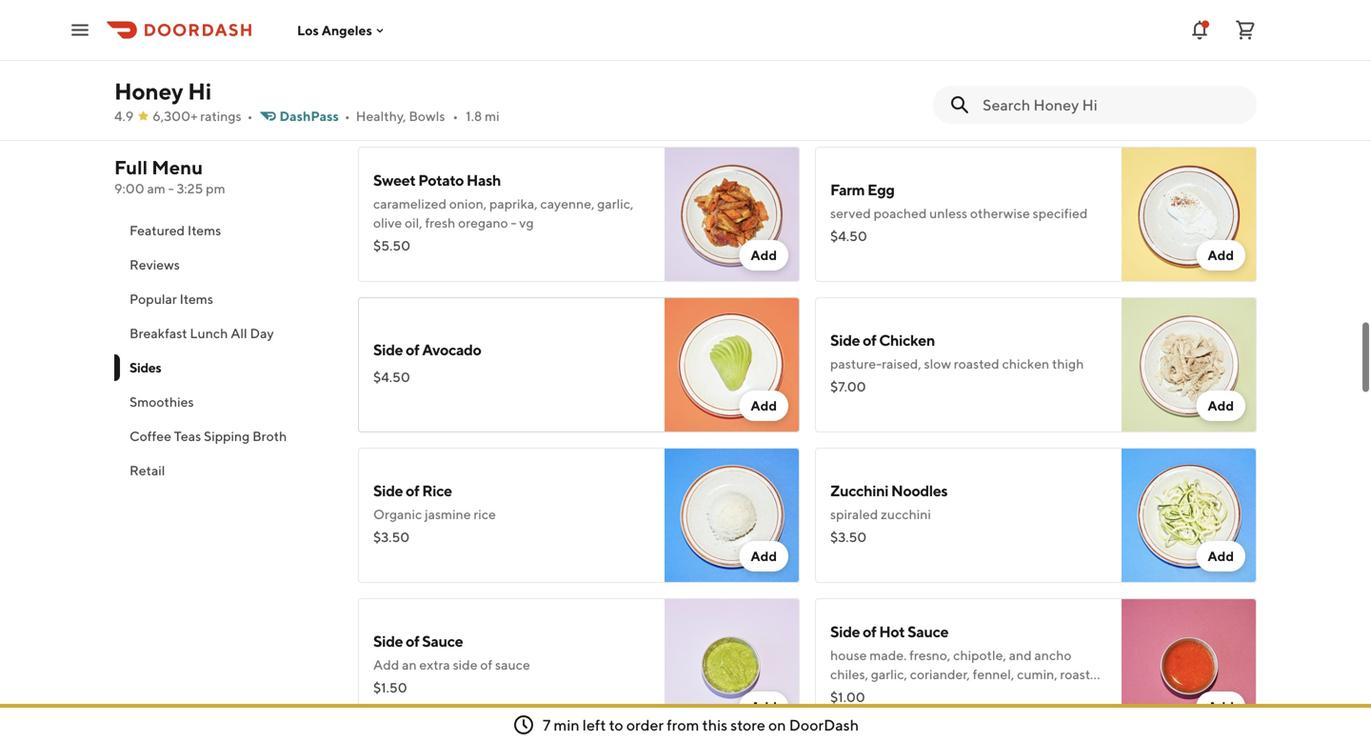 Task type: vqa. For each thing, say whether or not it's contained in the screenshot.


Task type: locate. For each thing, give the bounding box(es) containing it.
0 vertical spatial $4.50
[[831, 228, 868, 244]]

side of hot sauce house made. fresno, chipotle, and ancho chiles, garlic, coriander, fennel, cumin, roasted onion, sea salt.
[[831, 623, 1106, 701]]

1 vertical spatial items
[[180, 291, 213, 307]]

of for sauce
[[406, 632, 420, 650]]

1 vertical spatial onion,
[[831, 685, 868, 701]]

1 vertical spatial roasted
[[1061, 666, 1106, 682]]

sauce up fresno,
[[908, 623, 949, 641]]

3 • from the left
[[453, 108, 458, 124]]

of inside side of chicken pasture-raised, slow roasted chicken thigh $7.00
[[863, 331, 877, 349]]

side inside the side of hot sauce house made. fresno, chipotle, and ancho chiles, garlic, coriander, fennel, cumin, roasted onion, sea salt.
[[831, 623, 860, 641]]

1 • from the left
[[247, 108, 253, 124]]

0 horizontal spatial $3.50
[[373, 529, 410, 545]]

popular items button
[[114, 282, 335, 316]]

9:00
[[114, 181, 144, 196]]

and
[[1009, 647, 1032, 663]]

0 vertical spatial -
[[168, 181, 174, 196]]

of inside the side of hot sauce house made. fresno, chipotle, and ancho chiles, garlic, coriander, fennel, cumin, roasted onion, sea salt.
[[863, 623, 877, 641]]

• right ratings
[[247, 108, 253, 124]]

side up organic
[[373, 482, 403, 500]]

• left healthy,
[[345, 108, 350, 124]]

full
[[114, 156, 148, 179]]

add button for side of sauce
[[740, 692, 789, 722]]

0 horizontal spatial garlic,
[[598, 196, 634, 211]]

roasted down ancho
[[1061, 666, 1106, 682]]

house
[[831, 647, 867, 663]]

lunch
[[190, 325, 228, 341]]

zucchini
[[881, 506, 932, 522]]

• for healthy, bowls • 1.8 mi
[[453, 108, 458, 124]]

items for popular items
[[180, 291, 213, 307]]

organic
[[373, 506, 422, 522]]

side of chicken image
[[1122, 297, 1257, 432]]

0 horizontal spatial onion,
[[449, 196, 487, 211]]

onion, up oregano
[[449, 196, 487, 211]]

of left rice
[[406, 482, 420, 500]]

farm egg served poached unless otherwise specified $4.50
[[831, 181, 1088, 244]]

sea
[[871, 685, 891, 701]]

items up 'reviews' "button"
[[188, 222, 221, 238]]

los
[[297, 22, 319, 38]]

add button for zucchini noodles
[[1197, 541, 1246, 572]]

side up house
[[831, 623, 860, 641]]

0 horizontal spatial •
[[247, 108, 253, 124]]

potato
[[418, 171, 464, 189]]

0 vertical spatial garlic,
[[598, 196, 634, 211]]

onion, down chiles, at the bottom right of the page
[[831, 685, 868, 701]]

farm
[[831, 181, 865, 199]]

of
[[863, 331, 877, 349], [406, 341, 420, 359], [406, 482, 420, 500], [863, 623, 877, 641], [406, 632, 420, 650], [480, 657, 493, 673]]

side inside "side of rice organic jasmine rice $3.50"
[[373, 482, 403, 500]]

coffee teas sipping broth
[[130, 428, 287, 444]]

6,300+ ratings •
[[153, 108, 253, 124]]

butter
[[433, 64, 471, 80]]

coriander,
[[910, 666, 970, 682]]

side for side of hot sauce house made. fresno, chipotle, and ancho chiles, garlic, coriander, fennel, cumin, roasted onion, sea salt.
[[831, 623, 860, 641]]

coffee teas sipping broth button
[[114, 419, 335, 453]]

$4.50 down 'served'
[[831, 228, 868, 244]]

$3.50 inside "side of rice organic jasmine rice $3.50"
[[373, 529, 410, 545]]

ancho
[[1035, 647, 1072, 663]]

0 horizontal spatial roasted
[[954, 356, 1000, 372]]

this
[[703, 716, 728, 734]]

$4.50 down side of avocado
[[373, 369, 410, 385]]

onion, inside 'sweet potato hash caramelized onion, paprika, cayenne, garlic, olive oil, fresh oregano - vg $5.50'
[[449, 196, 487, 211]]

retail
[[130, 462, 165, 478]]

honey
[[114, 78, 183, 105]]

0 items, open order cart image
[[1235, 19, 1257, 41]]

garlic, inside the side of hot sauce house made. fresno, chipotle, and ancho chiles, garlic, coriander, fennel, cumin, roasted onion, sea salt.
[[871, 666, 908, 682]]

$1.50
[[373, 680, 407, 695]]

garlic, down the made.
[[871, 666, 908, 682]]

side left avocado
[[373, 341, 403, 359]]

Item Search search field
[[983, 94, 1242, 115]]

rice
[[422, 482, 452, 500]]

roasted right slow
[[954, 356, 1000, 372]]

zucchini noodles spiraled zucchini $3.50
[[831, 482, 948, 545]]

featured
[[130, 222, 185, 238]]

1 vertical spatial $4.50
[[373, 369, 410, 385]]

gluten
[[414, 45, 453, 61]]

0 horizontal spatial -
[[168, 181, 174, 196]]

sweet potato hash caramelized onion, paprika, cayenne, garlic, olive oil, fresh oregano - vg $5.50
[[373, 171, 634, 253]]

sauce up extra
[[422, 632, 463, 650]]

of left hot
[[863, 623, 877, 641]]

0 vertical spatial roasted
[[954, 356, 1000, 372]]

0 horizontal spatial sauce
[[422, 632, 463, 650]]

griddled sheep's milk cheese
[[831, 55, 1003, 70]]

grass-
[[373, 64, 410, 80]]

1 $3.50 from the left
[[373, 529, 410, 545]]

of for chicken
[[863, 331, 877, 349]]

gf sourdough toast image
[[665, 0, 800, 131]]

side up pasture-
[[831, 331, 860, 349]]

- right am
[[168, 181, 174, 196]]

2 $3.50 from the left
[[831, 529, 867, 545]]

of up an
[[406, 632, 420, 650]]

$4.50 inside farm egg served poached unless otherwise specified $4.50
[[831, 228, 868, 244]]

garlic,
[[598, 196, 634, 211], [871, 666, 908, 682]]

chiles,
[[831, 666, 869, 682]]

side inside side of chicken pasture-raised, slow roasted chicken thigh $7.00
[[831, 331, 860, 349]]

of left avocado
[[406, 341, 420, 359]]

chicken
[[1003, 356, 1050, 372]]

add button
[[740, 240, 789, 271], [1197, 240, 1246, 271], [740, 391, 789, 421], [1197, 391, 1246, 421], [740, 541, 789, 572], [1197, 541, 1246, 572], [740, 692, 789, 722], [1197, 692, 1246, 722]]

$3.50 down organic
[[373, 529, 410, 545]]

grilled
[[373, 45, 412, 61]]

slow
[[924, 356, 952, 372]]

paprika,
[[490, 196, 538, 211]]

rice
[[474, 506, 496, 522]]

0 vertical spatial items
[[188, 222, 221, 238]]

griddled
[[831, 55, 882, 70]]

los angeles
[[297, 22, 372, 38]]

$3.50
[[373, 529, 410, 545], [831, 529, 867, 545]]

sourdough
[[553, 45, 618, 61]]

sweet
[[373, 171, 416, 189]]

healthy,
[[356, 108, 406, 124]]

avocado
[[422, 341, 482, 359]]

with
[[621, 45, 647, 61]]

1 horizontal spatial $4.50
[[831, 228, 868, 244]]

items up "breakfast lunch all day"
[[180, 291, 213, 307]]

egg
[[868, 181, 895, 199]]

garlic, right cayenne,
[[598, 196, 634, 211]]

• for 6,300+ ratings •
[[247, 108, 253, 124]]

toast
[[475, 20, 511, 39]]

add for side of avocado
[[751, 398, 777, 413]]

side
[[831, 331, 860, 349], [373, 341, 403, 359], [373, 482, 403, 500], [831, 623, 860, 641], [373, 632, 403, 650]]

add for farm egg
[[1208, 247, 1235, 263]]

side of sauce add an extra side of sauce $1.50
[[373, 632, 530, 695]]

$3.50 down spiraled
[[831, 529, 867, 545]]

hash
[[467, 171, 501, 189]]

2 • from the left
[[345, 108, 350, 124]]

zucchini noodles image
[[1122, 448, 1257, 583]]

featured items
[[130, 222, 221, 238]]

- left vg
[[511, 215, 517, 231]]

side up an
[[373, 632, 403, 650]]

ratings
[[200, 108, 242, 124]]

1 vertical spatial garlic,
[[871, 666, 908, 682]]

0 horizontal spatial $4.50
[[373, 369, 410, 385]]

1 horizontal spatial onion,
[[831, 685, 868, 701]]

0 vertical spatial onion,
[[449, 196, 487, 211]]

notification bell image
[[1189, 19, 1212, 41]]

bowls
[[409, 108, 445, 124]]

1 horizontal spatial -
[[511, 215, 517, 231]]

1 horizontal spatial sauce
[[908, 623, 949, 641]]

reviews button
[[114, 248, 335, 282]]

of inside "side of rice organic jasmine rice $3.50"
[[406, 482, 420, 500]]

1 vertical spatial -
[[511, 215, 517, 231]]

of up pasture-
[[863, 331, 877, 349]]

sauce
[[908, 623, 949, 641], [422, 632, 463, 650]]

salt.
[[894, 685, 918, 701]]

1 horizontal spatial $3.50
[[831, 529, 867, 545]]

$1.00
[[831, 689, 866, 705]]

• left 1.8
[[453, 108, 458, 124]]

onion, inside the side of hot sauce house made. fresno, chipotle, and ancho chiles, garlic, coriander, fennel, cumin, roasted onion, sea salt.
[[831, 685, 868, 701]]

side of avocado image
[[665, 297, 800, 432]]

fresh
[[425, 215, 456, 231]]

side inside side of sauce add an extra side of sauce $1.50
[[373, 632, 403, 650]]

7
[[543, 716, 551, 734]]

honey hi
[[114, 78, 212, 105]]

$4.50
[[831, 228, 868, 244], [373, 369, 410, 385]]

1 horizontal spatial garlic,
[[871, 666, 908, 682]]

2 horizontal spatial •
[[453, 108, 458, 124]]

halloumi cheese image
[[1122, 0, 1257, 131]]

coffee
[[130, 428, 171, 444]]

1 horizontal spatial roasted
[[1061, 666, 1106, 682]]

add for side of hot sauce
[[1208, 699, 1235, 714]]

add for side of sauce
[[751, 699, 777, 714]]

1 horizontal spatial •
[[345, 108, 350, 124]]



Task type: describe. For each thing, give the bounding box(es) containing it.
free
[[456, 45, 480, 61]]

raised,
[[882, 356, 922, 372]]

add button for side of avocado
[[740, 391, 789, 421]]

all
[[231, 325, 247, 341]]

add button for side of hot sauce
[[1197, 692, 1246, 722]]

sweet potato hash image
[[665, 147, 800, 282]]

on
[[769, 716, 786, 734]]

side of rice organic jasmine rice $3.50
[[373, 482, 496, 545]]

of for avocado
[[406, 341, 420, 359]]

sourdough
[[397, 20, 472, 39]]

from
[[667, 716, 700, 734]]

add button for farm egg
[[1197, 240, 1246, 271]]

doordash
[[789, 716, 859, 734]]

breakfast lunch all day
[[130, 325, 274, 341]]

jasmine
[[425, 506, 471, 522]]

garlic, inside 'sweet potato hash caramelized onion, paprika, cayenne, garlic, olive oil, fresh oregano - vg $5.50'
[[598, 196, 634, 211]]

- inside 'sweet potato hash caramelized onion, paprika, cayenne, garlic, olive oil, fresh oregano - vg $5.50'
[[511, 215, 517, 231]]

cumin,
[[1017, 666, 1058, 682]]

add for side of rice
[[751, 548, 777, 564]]

day
[[250, 325, 274, 341]]

of right "side"
[[480, 657, 493, 673]]

vg
[[519, 215, 534, 231]]

side for side of chicken pasture-raised, slow roasted chicken thigh $7.00
[[831, 331, 860, 349]]

3:25
[[177, 181, 203, 196]]

add inside side of sauce add an extra side of sauce $1.50
[[373, 657, 399, 673]]

healthy, bowls • 1.8 mi
[[356, 108, 500, 124]]

chicken
[[879, 331, 935, 349]]

oregano
[[458, 215, 508, 231]]

unless
[[930, 205, 968, 221]]

4.9
[[114, 108, 134, 124]]

roasted inside the side of hot sauce house made. fresno, chipotle, and ancho chiles, garlic, coriander, fennel, cumin, roasted onion, sea salt.
[[1061, 666, 1106, 682]]

sipping
[[204, 428, 250, 444]]

sides
[[130, 360, 161, 375]]

thigh
[[1053, 356, 1084, 372]]

dashpass •
[[280, 108, 350, 124]]

zucchini
[[831, 482, 889, 500]]

featured items button
[[114, 213, 335, 248]]

$3.50 inside zucchini noodles spiraled zucchini $3.50
[[831, 529, 867, 545]]

olive
[[373, 215, 402, 231]]

of for hot
[[863, 623, 877, 641]]

made.
[[870, 647, 907, 663]]

otherwise
[[971, 205, 1031, 221]]

fresno,
[[910, 647, 951, 663]]

poached
[[874, 205, 927, 221]]

1.8
[[466, 108, 482, 124]]

side of hot sauce image
[[1122, 598, 1257, 733]]

side
[[453, 657, 478, 673]]

add button for side of chicken
[[1197, 391, 1246, 421]]

reviews
[[130, 257, 180, 272]]

gf sourdough toast grilled gluten free buckwheat sourdough with grass-fed butter
[[373, 20, 647, 80]]

spiraled
[[831, 506, 879, 522]]

side of sauce image
[[665, 598, 800, 733]]

an
[[402, 657, 417, 673]]

open menu image
[[69, 19, 91, 41]]

sauce inside side of sauce add an extra side of sauce $1.50
[[422, 632, 463, 650]]

add for sweet potato hash
[[751, 247, 777, 263]]

farm egg image
[[1122, 147, 1257, 282]]

items for featured items
[[188, 222, 221, 238]]

pm
[[206, 181, 225, 196]]

gf
[[373, 20, 395, 39]]

add button for side of rice
[[740, 541, 789, 572]]

milk
[[932, 55, 958, 70]]

store
[[731, 716, 766, 734]]

hi
[[188, 78, 212, 105]]

extra
[[419, 657, 450, 673]]

sheep's
[[884, 55, 930, 70]]

of for rice
[[406, 482, 420, 500]]

caramelized
[[373, 196, 447, 211]]

retail button
[[114, 453, 335, 488]]

teas
[[174, 428, 201, 444]]

add button for sweet potato hash
[[740, 240, 789, 271]]

roasted inside side of chicken pasture-raised, slow roasted chicken thigh $7.00
[[954, 356, 1000, 372]]

side of rice image
[[665, 448, 800, 583]]

hot
[[879, 623, 905, 641]]

mi
[[485, 108, 500, 124]]

smoothies button
[[114, 385, 335, 419]]

side for side of rice organic jasmine rice $3.50
[[373, 482, 403, 500]]

7 min left to order from this store on doordash
[[543, 716, 859, 734]]

popular
[[130, 291, 177, 307]]

specified
[[1033, 205, 1088, 221]]

$5.50
[[373, 238, 411, 253]]

sauce
[[495, 657, 530, 673]]

side of chicken pasture-raised, slow roasted chicken thigh $7.00
[[831, 331, 1084, 394]]

menu
[[152, 156, 203, 179]]

cheese
[[960, 55, 1003, 70]]

popular items
[[130, 291, 213, 307]]

buckwheat
[[483, 45, 550, 61]]

min
[[554, 716, 580, 734]]

side for side of avocado
[[373, 341, 403, 359]]

oil,
[[405, 215, 423, 231]]

sauce inside the side of hot sauce house made. fresno, chipotle, and ancho chiles, garlic, coriander, fennel, cumin, roasted onion, sea salt.
[[908, 623, 949, 641]]

side of avocado
[[373, 341, 482, 359]]

broth
[[253, 428, 287, 444]]

add for zucchini noodles
[[1208, 548, 1235, 564]]

add for side of chicken
[[1208, 398, 1235, 413]]

side for side of sauce add an extra side of sauce $1.50
[[373, 632, 403, 650]]

smoothies
[[130, 394, 194, 410]]

$7.00
[[831, 379, 866, 394]]

- inside the full menu 9:00 am - 3:25 pm
[[168, 181, 174, 196]]

left
[[583, 716, 606, 734]]



